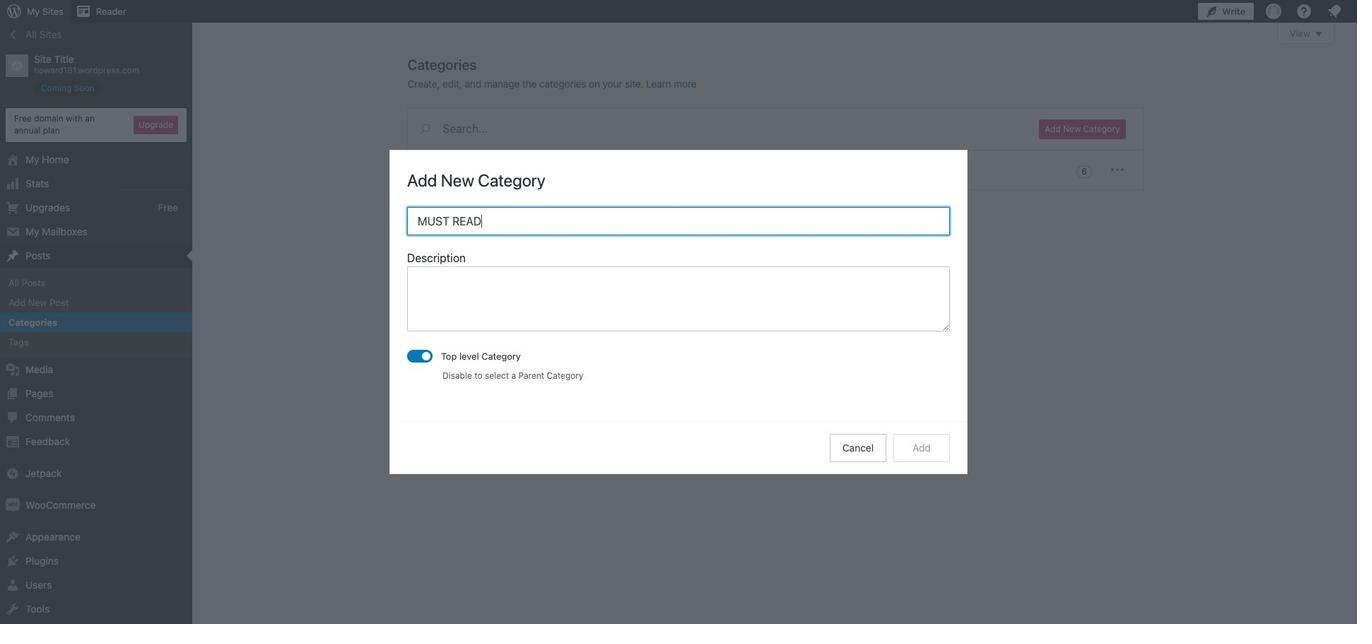 Task type: locate. For each thing, give the bounding box(es) containing it.
main content
[[408, 23, 1335, 190]]

group
[[407, 250, 951, 336]]

None text field
[[407, 267, 951, 332]]

highest hourly views 0 image
[[120, 181, 187, 190]]

closed image
[[1316, 32, 1323, 37]]

uncategorized image
[[418, 161, 435, 178]]

toggle menu image
[[1109, 161, 1126, 178]]

dialog
[[390, 151, 968, 474]]

None search field
[[408, 108, 1023, 149]]

img image
[[6, 499, 20, 513]]



Task type: vqa. For each thing, say whether or not it's contained in the screenshot.
the closed image
yes



Task type: describe. For each thing, give the bounding box(es) containing it.
New Category Name text field
[[407, 207, 951, 236]]

update your profile, personal settings, and more image
[[1266, 3, 1283, 20]]

manage your notifications image
[[1327, 3, 1344, 20]]

help image
[[1296, 3, 1313, 20]]



